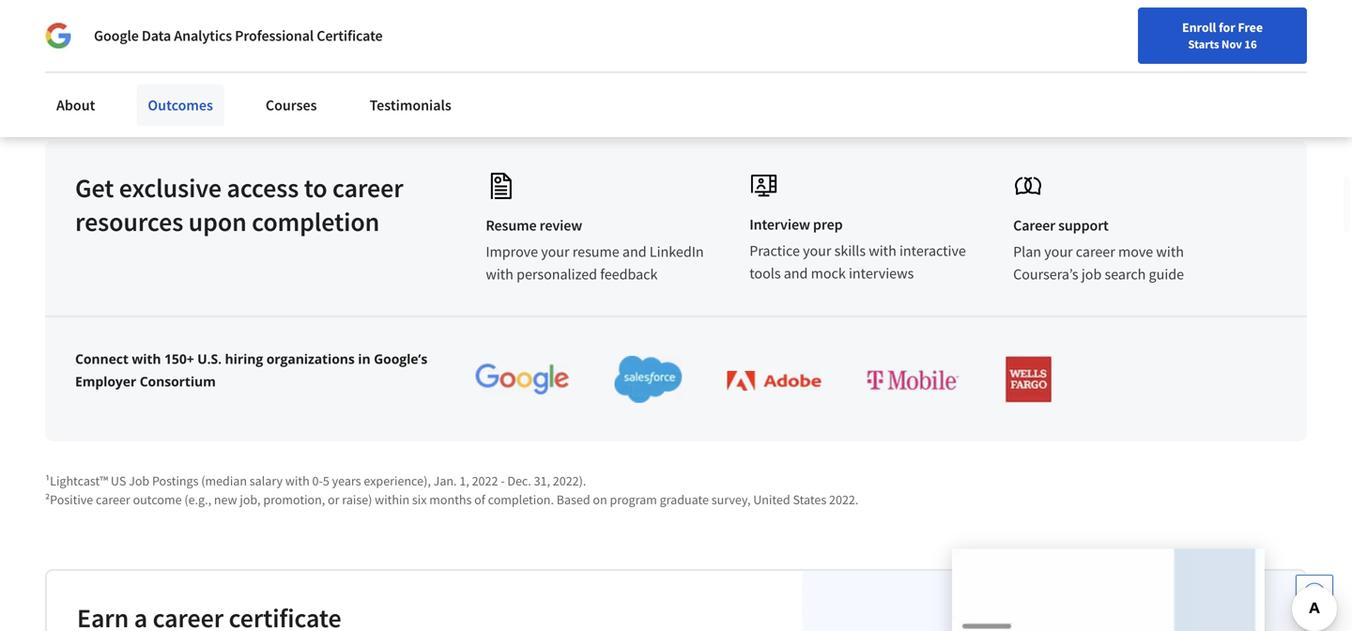 Task type: locate. For each thing, give the bounding box(es) containing it.
report
[[1155, 57, 1189, 74]]

0 vertical spatial of
[[1155, 38, 1166, 55]]

0 horizontal spatial in
[[358, 350, 371, 368]]

outcome down report
[[1155, 76, 1204, 93]]

1 horizontal spatial and
[[784, 264, 808, 283]]

career right to
[[332, 171, 403, 204]]

1 vertical spatial u.s.
[[197, 350, 222, 368]]

1 horizontal spatial of
[[1155, 38, 1166, 55]]

coursera's
[[1013, 265, 1079, 284]]

get exclusive access to career resources upon completion
[[75, 171, 403, 238]]

outcome down postings
[[133, 491, 182, 508]]

states
[[793, 491, 827, 508]]

career down graduates
[[1238, 57, 1272, 74]]

with
[[869, 241, 897, 260], [1156, 242, 1184, 261], [486, 265, 514, 284], [132, 350, 161, 368], [285, 472, 310, 489]]

testimonials
[[370, 96, 451, 115]]

promotion,
[[263, 491, 325, 508]]

months
[[429, 491, 472, 508]]

1 horizontal spatial analyst,
[[433, 6, 483, 25]]

0 horizontal spatial your
[[541, 242, 570, 261]]

plan
[[1013, 242, 1041, 261]]

raise)
[[342, 491, 372, 508]]

0 horizontal spatial and
[[622, 242, 647, 261]]

u.s.
[[981, 38, 1003, 55], [197, 350, 222, 368]]

career down the us
[[96, 491, 130, 508]]

titles:
[[235, 6, 270, 25]]

and inside the interview prep practice your skills with interactive tools and mock interviews
[[784, 264, 808, 283]]

job left openings
[[1005, 38, 1023, 55]]

in inside u.s. job openings in data analytics
[[1079, 38, 1089, 55]]

1 vertical spatial and
[[784, 264, 808, 283]]

1 horizontal spatial ¹
[[1058, 57, 1063, 74]]

google's
[[374, 350, 427, 368]]

mock
[[811, 264, 846, 283]]

with up guide
[[1156, 242, 1184, 261]]

2 horizontal spatial analytics
[[1009, 57, 1058, 74]]

2 vertical spatial job
[[1082, 265, 1102, 284]]

with inside ¹lightcast™ us job postings (median salary with 0-5 years experience), jan. 1, 2022 - dec. 31, 2022). ²positive career outcome (e.g., new job, promotion, or raise) within six months of completion. based on program graduate survey, united states 2022.
[[285, 472, 310, 489]]

career support plan your career move with coursera's job search guide
[[1013, 216, 1184, 284]]

1 vertical spatial outcome
[[133, 491, 182, 508]]

0 horizontal spatial job
[[212, 6, 232, 25]]

of down 2022
[[474, 491, 485, 508]]

u.s. left openings
[[981, 38, 1003, 55]]

None search field
[[268, 12, 578, 49]]

menu item
[[1012, 19, 1133, 80]]

for for qualify
[[119, 6, 137, 25]]

six
[[412, 491, 427, 508]]

1 horizontal spatial u.s.
[[981, 38, 1003, 55]]

your
[[803, 241, 831, 260], [541, 242, 570, 261], [1044, 242, 1073, 261]]

for for enroll
[[1219, 19, 1236, 36]]

2 ¹ from the left
[[1058, 57, 1063, 74]]

with left 150+
[[132, 350, 161, 368]]

1 horizontal spatial job
[[1005, 38, 1023, 55]]

2 horizontal spatial job
[[1082, 265, 1102, 284]]

31,
[[534, 472, 550, 489]]

job left search
[[1082, 265, 1102, 284]]

¹lightcast™ us job postings (median salary with 0-5 years experience), jan. 1, 2022 - dec. 31, 2022). ²positive career outcome (e.g., new job, promotion, or raise) within six months of completion. based on program graduate survey, united states 2022.
[[45, 472, 859, 508]]

move
[[1118, 242, 1153, 261]]

in left google's
[[358, 350, 371, 368]]

job
[[129, 472, 149, 489]]

²positive
[[45, 491, 93, 508]]

0 vertical spatial and
[[622, 242, 647, 261]]

and up feedback
[[622, 242, 647, 261]]

0 vertical spatial outcome
[[1155, 76, 1204, 93]]

your up the coursera's
[[1044, 242, 1073, 261]]

0 horizontal spatial outcome
[[133, 491, 182, 508]]

u.s. job openings in data analytics
[[981, 38, 1089, 74]]

1 vertical spatial job
[[1005, 38, 1023, 55]]

0 vertical spatial u.s.
[[981, 38, 1003, 55]]

of inside 75% of certificate graduates report positive career outcome
[[1155, 38, 1166, 55]]

with down improve
[[486, 265, 514, 284]]

outcome
[[1155, 76, 1204, 93], [133, 491, 182, 508]]

5
[[323, 472, 329, 489]]

0 horizontal spatial u.s.
[[197, 350, 222, 368]]

hiring
[[225, 350, 263, 368]]

junior
[[358, 6, 398, 25]]

1 horizontal spatial for
[[916, 38, 932, 55]]

your for review
[[541, 242, 570, 261]]

resume
[[486, 216, 537, 235]]

analyst, up certificate
[[305, 6, 355, 25]]

with up interviews
[[869, 241, 897, 260]]

testimonials link
[[358, 85, 463, 126]]

organizations
[[266, 350, 355, 368]]

with up promotion,
[[285, 472, 310, 489]]

¹
[[883, 57, 888, 74], [1058, 57, 1063, 74]]

2 horizontal spatial for
[[1219, 19, 1236, 36]]

of
[[1155, 38, 1166, 55], [474, 491, 485, 508]]

0 horizontal spatial analytics
[[174, 26, 232, 45]]

qualify for in-demand job titles: data analyst, junior data analyst, associate data analyst
[[71, 6, 626, 25]]

0 horizontal spatial of
[[474, 491, 485, 508]]

certificate
[[317, 26, 383, 45]]

0 horizontal spatial analyst,
[[305, 6, 355, 25]]

your up mock
[[803, 241, 831, 260]]

practice
[[750, 241, 800, 260]]

your inside resume review improve your resume and linkedin with personalized feedback
[[541, 242, 570, 261]]

1 vertical spatial in
[[358, 350, 371, 368]]

google partner logo image
[[476, 363, 570, 395]]

1 horizontal spatial outcome
[[1155, 76, 1204, 93]]

1 horizontal spatial your
[[803, 241, 831, 260]]

1 ¹ from the left
[[883, 57, 888, 74]]

your up personalized
[[541, 242, 570, 261]]

career down support
[[1076, 242, 1115, 261]]

u.s. right 150+
[[197, 350, 222, 368]]

connect
[[75, 350, 129, 368]]

or
[[328, 491, 339, 508]]

your inside the interview prep practice your skills with interactive tools and mock interviews
[[803, 241, 831, 260]]

your inside career support plan your career move with coursera's job search guide
[[1044, 242, 1073, 261]]

personalized
[[517, 265, 597, 284]]

0 vertical spatial in
[[1079, 38, 1089, 55]]

75%
[[1155, 4, 1204, 37]]

in
[[1079, 38, 1089, 55], [358, 350, 371, 368]]

interviews
[[849, 264, 914, 283]]

interactive
[[900, 241, 966, 260]]

employer
[[75, 372, 136, 390]]

1 horizontal spatial in
[[1079, 38, 1089, 55]]

1 vertical spatial of
[[474, 491, 485, 508]]

job
[[212, 6, 232, 25], [1005, 38, 1023, 55], [1082, 265, 1102, 284]]

2 horizontal spatial your
[[1044, 242, 1073, 261]]

access
[[227, 171, 299, 204]]

outcome inside 75% of certificate graduates report positive career outcome
[[1155, 76, 1204, 93]]

for inside for data analytics
[[916, 38, 932, 55]]

years
[[332, 472, 361, 489]]

in right openings
[[1079, 38, 1089, 55]]

google data analytics professional certificate
[[94, 26, 383, 45]]

of up report
[[1155, 38, 1166, 55]]

and right tools
[[784, 264, 808, 283]]

get
[[75, 171, 114, 204]]

career inside 75% of certificate graduates report positive career outcome
[[1238, 57, 1272, 74]]

analytics inside for data analytics
[[834, 57, 883, 74]]

outcomes
[[148, 96, 213, 115]]

coursera image
[[23, 15, 142, 45]]

2022.
[[829, 491, 859, 508]]

for inside enroll for free starts nov 16
[[1219, 19, 1236, 36]]

1 horizontal spatial analytics
[[834, 57, 883, 74]]

salary
[[250, 472, 283, 489]]

linkedin
[[650, 242, 704, 261]]

and
[[622, 242, 647, 261], [784, 264, 808, 283]]

0 horizontal spatial for
[[119, 6, 137, 25]]

for data analytics
[[806, 38, 932, 74]]

completion.
[[488, 491, 554, 508]]

career inside get exclusive access to career resources upon completion
[[332, 171, 403, 204]]

¹ for analytics
[[883, 57, 888, 74]]

survey,
[[712, 491, 751, 508]]

1 analyst, from the left
[[305, 6, 355, 25]]

job up google data analytics professional certificate
[[212, 6, 232, 25]]

16
[[1245, 37, 1257, 52]]

0-
[[312, 472, 323, 489]]

support
[[1058, 216, 1109, 235]]

job,
[[240, 491, 261, 508]]

improve
[[486, 242, 538, 261]]

certificate
[[1168, 38, 1223, 55]]

data
[[273, 6, 302, 25], [401, 6, 430, 25], [548, 6, 577, 25], [142, 26, 171, 45], [806, 57, 831, 74], [981, 57, 1006, 74]]

graduates
[[1226, 38, 1280, 55]]

analyst, left associate
[[433, 6, 483, 25]]

connect with 150+ u.s. hiring organizations in google's employer consortium
[[75, 350, 427, 390]]

2022).
[[553, 472, 586, 489]]

0 horizontal spatial ¹
[[883, 57, 888, 74]]



Task type: vqa. For each thing, say whether or not it's contained in the screenshot.
enroll@umassglobal.edu
no



Task type: describe. For each thing, give the bounding box(es) containing it.
adobe partner logo image
[[727, 371, 821, 391]]

demand
[[156, 6, 209, 25]]

u.s. inside connect with 150+ u.s. hiring organizations in google's employer consortium
[[197, 350, 222, 368]]

free
[[1238, 19, 1263, 36]]

about
[[56, 96, 95, 115]]

analyst
[[580, 6, 626, 25]]

(median
[[201, 472, 247, 489]]

-
[[501, 472, 505, 489]]

feedback
[[600, 265, 658, 284]]

experience),
[[364, 472, 431, 489]]

career inside ¹lightcast™ us job postings (median salary with 0-5 years experience), jan. 1, 2022 - dec. 31, 2022). ²positive career outcome (e.g., new job, promotion, or raise) within six months of completion. based on program graduate survey, united states 2022.
[[96, 491, 130, 508]]

resume review improve your resume and linkedin with personalized feedback
[[486, 216, 704, 284]]

google image
[[45, 23, 71, 49]]

job inside u.s. job openings in data analytics
[[1005, 38, 1023, 55]]

your for prep
[[803, 241, 831, 260]]

data inside u.s. job openings in data analytics
[[981, 57, 1006, 74]]

guide
[[1149, 265, 1184, 284]]

resources
[[75, 205, 183, 238]]

based
[[557, 491, 590, 508]]

interview
[[750, 215, 810, 234]]

1,
[[460, 472, 469, 489]]

analytics inside u.s. job openings in data analytics
[[1009, 57, 1058, 74]]

program
[[610, 491, 657, 508]]

with inside connect with 150+ u.s. hiring organizations in google's employer consortium
[[132, 350, 161, 368]]

within
[[375, 491, 410, 508]]

new
[[214, 491, 237, 508]]

us
[[111, 472, 126, 489]]

courses
[[266, 96, 317, 115]]

jan.
[[433, 472, 457, 489]]

enroll
[[1182, 19, 1216, 36]]

united
[[753, 491, 790, 508]]

¹ for openings
[[1058, 57, 1063, 74]]

postings
[[152, 472, 199, 489]]

with inside the interview prep practice your skills with interactive tools and mock interviews
[[869, 241, 897, 260]]

enroll for free starts nov 16
[[1182, 19, 1263, 52]]

of inside ¹lightcast™ us job postings (median salary with 0-5 years experience), jan. 1, 2022 - dec. 31, 2022). ²positive career outcome (e.g., new job, promotion, or raise) within six months of completion. based on program graduate survey, united states 2022.
[[474, 491, 485, 508]]

professional
[[235, 26, 314, 45]]

resume
[[573, 242, 619, 261]]

your for support
[[1044, 242, 1073, 261]]

data inside for data analytics
[[806, 57, 831, 74]]

prep
[[813, 215, 843, 234]]

analytics for google
[[174, 26, 232, 45]]

career
[[1013, 216, 1055, 235]]

(e.g.,
[[184, 491, 211, 508]]

upon
[[188, 205, 247, 238]]

outcome inside ¹lightcast™ us job postings (median salary with 0-5 years experience), jan. 1, 2022 - dec. 31, 2022). ²positive career outcome (e.g., new job, promotion, or raise) within six months of completion. based on program graduate survey, united states 2022.
[[133, 491, 182, 508]]

salesforce partner logo image
[[615, 356, 682, 403]]

on
[[593, 491, 607, 508]]

in-
[[140, 6, 156, 25]]

google
[[94, 26, 139, 45]]

and inside resume review improve your resume and linkedin with personalized feedback
[[622, 242, 647, 261]]

0 vertical spatial job
[[212, 6, 232, 25]]

job inside career support plan your career move with coursera's job search guide
[[1082, 265, 1102, 284]]

search
[[1105, 265, 1146, 284]]

dec.
[[507, 472, 531, 489]]

positive
[[1192, 57, 1235, 74]]

outcomes link
[[137, 85, 224, 126]]

analytics for for
[[834, 57, 883, 74]]

review
[[540, 216, 582, 235]]

coursera career certificate image
[[952, 549, 1265, 631]]

75% of certificate graduates report positive career outcome
[[1155, 4, 1280, 93]]

skills
[[834, 241, 866, 260]]

career inside career support plan your career move with coursera's job search guide
[[1076, 242, 1115, 261]]

u.s. inside u.s. job openings in data analytics
[[981, 38, 1003, 55]]

150+
[[164, 350, 194, 368]]

completion
[[252, 205, 380, 238]]

qualify
[[71, 6, 116, 25]]

interview prep practice your skills with interactive tools and mock interviews
[[750, 215, 966, 283]]

tools
[[750, 264, 781, 283]]

associate
[[486, 6, 545, 25]]

2 analyst, from the left
[[433, 6, 483, 25]]

with inside resume review improve your resume and linkedin with personalized feedback
[[486, 265, 514, 284]]

to
[[304, 171, 327, 204]]

help center image
[[1303, 582, 1326, 605]]

nov
[[1222, 37, 1242, 52]]

graduate
[[660, 491, 709, 508]]

starts
[[1188, 37, 1219, 52]]

consortium
[[140, 372, 216, 390]]

openings
[[1025, 38, 1076, 55]]

2022
[[472, 472, 498, 489]]

about link
[[45, 85, 106, 126]]

in inside connect with 150+ u.s. hiring organizations in google's employer consortium
[[358, 350, 371, 368]]

¹lightcast™
[[45, 472, 108, 489]]

courses link
[[254, 85, 328, 126]]

with inside career support plan your career move with coursera's job search guide
[[1156, 242, 1184, 261]]



